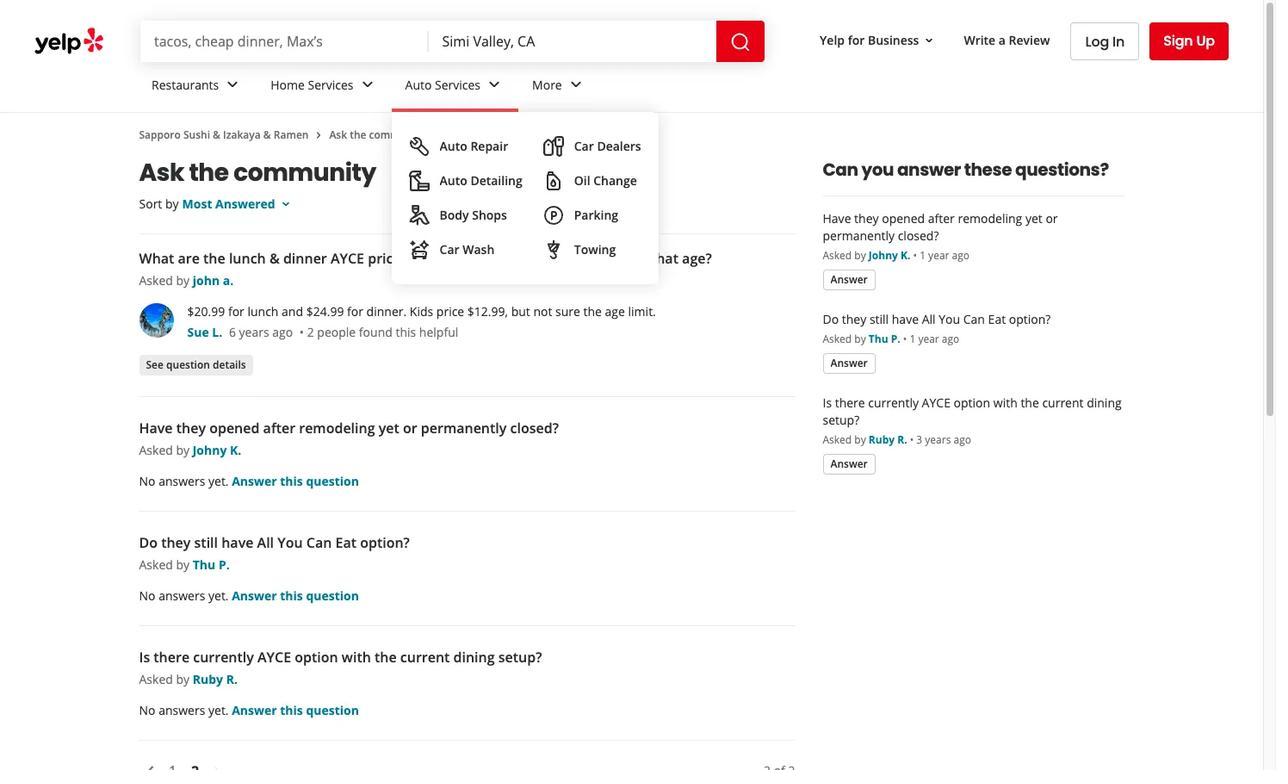 Task type: vqa. For each thing, say whether or not it's contained in the screenshot.


Task type: locate. For each thing, give the bounding box(es) containing it.
0 horizontal spatial years
[[239, 324, 269, 340]]

24 car dealer v2 image
[[543, 136, 564, 157]]

remodeling inside have they opened after remodeling yet or permanently closed? asked by johny k.
[[299, 419, 375, 438]]

option
[[954, 394, 991, 411], [295, 648, 338, 667]]

setup? for is there currently ayce option with the current dining setup? asked by ruby r.
[[499, 648, 542, 667]]

yet inside have they opened after remodeling yet or permanently closed? asked by johny k.
[[379, 419, 400, 438]]

1 answer link from the top
[[823, 270, 876, 290]]

asked inside is there currently ayce option with the current dining setup? asked by ruby r.
[[139, 671, 173, 687]]

1 for after
[[920, 248, 926, 263]]

0 horizontal spatial k.
[[230, 442, 241, 458]]

0 horizontal spatial ayce
[[258, 648, 291, 667]]

year down have they opened after remodeling yet or permanently closed?
[[929, 248, 950, 263]]

2 horizontal spatial ayce
[[922, 394, 951, 411]]

ayce inside is there currently ayce option with the current dining setup?
[[922, 394, 951, 411]]

parking
[[574, 207, 619, 223]]

search image
[[730, 32, 751, 52]]

2 vertical spatial can
[[306, 533, 332, 552]]

ruby
[[869, 432, 895, 447], [193, 671, 223, 687]]

ago
[[952, 248, 970, 263], [272, 324, 293, 340], [942, 332, 960, 346], [954, 432, 972, 447]]

none field up home
[[154, 32, 415, 51]]

24 chevron down v2 image for restaurants
[[222, 74, 243, 95]]

1 vertical spatial with
[[342, 648, 371, 667]]

a.
[[223, 272, 234, 289]]

1 vertical spatial eat
[[335, 533, 357, 552]]

with inside is there currently ayce option with the current dining setup? asked by ruby r.
[[342, 648, 371, 667]]

answers for still
[[159, 587, 205, 604]]

1 answers from the top
[[159, 473, 205, 489]]

0 vertical spatial ayce
[[331, 249, 364, 268]]

they for do they still have all you can eat option? asked by thu p.
[[161, 533, 191, 552]]

car dealers link
[[536, 129, 648, 164]]

johny inside have they opened after remodeling yet or permanently closed? asked by johny k.
[[193, 442, 227, 458]]

ayce inside what are the lunch & dinner ayce prices? also are there child prices & up to what age? asked by john a.
[[331, 249, 364, 268]]

1 horizontal spatial remodeling
[[958, 210, 1023, 227]]

yet for have they opened after remodeling yet or permanently closed? asked by johny k.
[[379, 419, 400, 438]]

3 years ago
[[917, 432, 972, 447]]

0 vertical spatial opened
[[882, 210, 925, 227]]

question down is there currently ayce option with the current dining setup? asked by ruby r.
[[306, 702, 359, 718]]

1 horizontal spatial still
[[870, 311, 889, 327]]

car inside car wash link
[[440, 241, 460, 258]]

closed? inside have they opened after remodeling yet or permanently closed? asked by johny k.
[[510, 419, 559, 438]]

1 vertical spatial r.
[[226, 671, 238, 687]]

have down see
[[139, 419, 173, 438]]

is inside is there currently ayce option with the current dining setup? asked by ruby r.
[[139, 648, 150, 667]]

0 vertical spatial remodeling
[[958, 210, 1023, 227]]

they inside have they opened after remodeling yet or permanently closed? asked by johny k.
[[176, 419, 206, 438]]

this down kids
[[396, 324, 416, 340]]

2 are from the left
[[449, 249, 471, 268]]

0 horizontal spatial there
[[154, 648, 190, 667]]

have up asked by johny k.
[[823, 210, 851, 227]]

closed? inside have they opened after remodeling yet or permanently closed?
[[898, 227, 939, 244]]

1 vertical spatial ayce
[[922, 394, 951, 411]]

or inside have they opened after remodeling yet or permanently closed?
[[1046, 210, 1058, 227]]

1 vertical spatial k.
[[230, 442, 241, 458]]

auto for auto detailing
[[440, 172, 467, 189]]

remodeling for have they opened after remodeling yet or permanently closed?
[[958, 210, 1023, 227]]

3 yet. from the top
[[208, 702, 229, 718]]

auto inside 'link'
[[405, 76, 432, 93]]

r.
[[898, 432, 907, 447], [226, 671, 238, 687]]

dining for is there currently ayce option with the current dining setup?
[[1087, 394, 1122, 411]]

2 no answers yet. answer this question from the top
[[139, 587, 359, 604]]

have
[[892, 311, 919, 327], [222, 533, 254, 552]]

2 vertical spatial no answers yet. answer this question
[[139, 702, 359, 718]]

no answers yet. answer this question up 24 chevron right v2 image
[[139, 702, 359, 718]]

1 no from the top
[[139, 473, 155, 489]]

ask right 16 chevron right v2 image
[[329, 127, 347, 142]]

they
[[855, 210, 879, 227], [842, 311, 867, 327], [176, 419, 206, 438], [161, 533, 191, 552]]

none field up more link
[[442, 32, 703, 51]]

not
[[534, 303, 552, 320]]

24 oil change v2 image
[[543, 171, 564, 191]]

sign up link
[[1150, 22, 1229, 60]]

k. down have they opened after remodeling yet or permanently closed?
[[901, 248, 911, 263]]

have inside have they opened after remodeling yet or permanently closed?
[[823, 210, 851, 227]]

3 answer link from the top
[[823, 454, 876, 475]]

1 answer this question link from the top
[[232, 473, 359, 489]]

this down is there currently ayce option with the current dining setup? asked by ruby r.
[[280, 702, 303, 718]]

write a review
[[964, 32, 1050, 48]]

0 vertical spatial answer link
[[823, 270, 876, 290]]

& left the ramen
[[263, 127, 271, 142]]

age?
[[682, 249, 712, 268]]

answer this question link down is there currently ayce option with the current dining setup? asked by ruby r.
[[232, 702, 359, 718]]

car left wash
[[440, 241, 460, 258]]

3 no answers yet. answer this question from the top
[[139, 702, 359, 718]]

or
[[1046, 210, 1058, 227], [403, 419, 417, 438]]

2 vertical spatial answer this question link
[[232, 702, 359, 718]]

sapporo sushi & izakaya & ramen
[[139, 127, 309, 142]]

2 none field from the left
[[442, 32, 703, 51]]

currently inside is there currently ayce option with the current dining setup?
[[868, 394, 919, 411]]

services left 24 chevron down v2 icon
[[308, 76, 354, 93]]

0 vertical spatial there
[[475, 249, 511, 268]]

still inside the do they still have all you can eat option? asked by thu p.
[[194, 533, 218, 552]]

24 chevron down v2 image inside the auto services 'link'
[[484, 74, 505, 95]]

with inside is there currently ayce option with the current dining setup?
[[994, 394, 1018, 411]]

price
[[437, 303, 464, 320]]

answer link down asked by thu p.
[[823, 353, 876, 374]]

1 horizontal spatial all
[[922, 311, 936, 327]]

0 vertical spatial setup?
[[823, 412, 860, 428]]

0 horizontal spatial permanently
[[421, 419, 507, 438]]

johny down have they opened after remodeling yet or permanently closed?
[[869, 248, 898, 263]]

setup? inside is there currently ayce option with the current dining setup? asked by ruby r.
[[499, 648, 542, 667]]

have for do they still have all you can eat option? asked by thu p.
[[222, 533, 254, 552]]

community up 16 chevron down v2 icon on the top left of the page
[[234, 156, 376, 189]]

lunch up 6 years ago
[[248, 303, 279, 320]]

none field find
[[154, 32, 415, 51]]

1 none field from the left
[[154, 32, 415, 51]]

k. down details
[[230, 442, 241, 458]]

write
[[964, 32, 996, 48]]

current inside is there currently ayce option with the current dining setup?
[[1043, 394, 1084, 411]]

auto right 24 auto repair v2 icon
[[440, 138, 467, 154]]

services up auto repair "link"
[[435, 76, 481, 93]]

john
[[193, 272, 220, 289]]

1 vertical spatial remodeling
[[299, 419, 375, 438]]

1 year ago down do they still have all you can eat option?
[[910, 332, 960, 346]]

there inside what are the lunch & dinner ayce prices? also are there child prices & up to what age? asked by john a.
[[475, 249, 511, 268]]

0 vertical spatial currently
[[868, 394, 919, 411]]

0 horizontal spatial all
[[257, 533, 274, 552]]

16 chevron down v2 image
[[279, 197, 293, 211]]

for up people
[[347, 303, 363, 320]]

1 vertical spatial closed?
[[510, 419, 559, 438]]

0 horizontal spatial have
[[139, 419, 173, 438]]

question for ayce
[[306, 702, 359, 718]]

years right 6
[[239, 324, 269, 340]]

car inside car dealers link
[[574, 138, 594, 154]]

have for have they opened after remodeling yet or permanently closed?
[[823, 210, 851, 227]]

16 chevron down v2 image
[[923, 33, 937, 47]]

thu p. link
[[869, 332, 901, 346], [193, 556, 230, 573]]

for up 6
[[228, 303, 244, 320]]

page: 1 element
[[169, 761, 177, 770]]

opened inside have they opened after remodeling yet or permanently closed?
[[882, 210, 925, 227]]

ago for do they still have all you can eat option?
[[942, 332, 960, 346]]

ago for is there currently ayce option with the current dining setup?
[[954, 432, 972, 447]]

they for have they opened after remodeling yet or permanently closed?
[[855, 210, 879, 227]]

answer link down asked by ruby r.
[[823, 454, 876, 475]]

you
[[939, 311, 961, 327], [278, 533, 303, 552]]

auto repair
[[440, 138, 508, 154]]

24 chevron down v2 image for auto services
[[484, 74, 505, 95]]

1 vertical spatial option
[[295, 648, 338, 667]]

ago down have they opened after remodeling yet or permanently closed?
[[952, 248, 970, 263]]

lunch
[[229, 249, 266, 268], [248, 303, 279, 320]]

0 horizontal spatial ruby r. link
[[193, 671, 238, 687]]

johny
[[869, 248, 898, 263], [193, 442, 227, 458]]

the inside is there currently ayce option with the current dining setup?
[[1021, 394, 1039, 411]]

0 horizontal spatial can
[[306, 533, 332, 552]]

3 no from the top
[[139, 702, 155, 718]]

is inside is there currently ayce option with the current dining setup?
[[823, 394, 832, 411]]

have inside the do they still have all you can eat option? asked by thu p.
[[222, 533, 254, 552]]

answer link down asked by johny k.
[[823, 270, 876, 290]]

currently for is there currently ayce option with the current dining setup? asked by ruby r.
[[193, 648, 254, 667]]

this for remodeling
[[280, 473, 303, 489]]

None field
[[154, 32, 415, 51], [442, 32, 703, 51]]

ask the community down 24 chevron down v2 icon
[[329, 127, 426, 142]]

24 chevron down v2 image right the auto services
[[484, 74, 505, 95]]

1 vertical spatial thu
[[193, 556, 216, 573]]

1 vertical spatial johny
[[193, 442, 227, 458]]

3 answer this question link from the top
[[232, 702, 359, 718]]

ruby left 3
[[869, 432, 895, 447]]

0 vertical spatial have
[[892, 311, 919, 327]]

answer this question link down the do they still have all you can eat option? asked by thu p.
[[232, 587, 359, 604]]

yet. for still
[[208, 587, 229, 604]]

year for after
[[929, 248, 950, 263]]

this for all
[[280, 587, 303, 604]]

answers for opened
[[159, 473, 205, 489]]

0 horizontal spatial you
[[278, 533, 303, 552]]

answer link for do they still have all you can eat option?
[[823, 353, 876, 374]]

car right '24 car dealer v2' icon
[[574, 138, 594, 154]]

all for do they still have all you can eat option? asked by thu p.
[[257, 533, 274, 552]]

there inside is there currently ayce option with the current dining setup?
[[835, 394, 865, 411]]

yet
[[1026, 210, 1043, 227], [379, 419, 400, 438]]

1 horizontal spatial dining
[[1087, 394, 1122, 411]]

remodeling inside have they opened after remodeling yet or permanently closed?
[[958, 210, 1023, 227]]

2 vertical spatial there
[[154, 648, 190, 667]]

closed? for have they opened after remodeling yet or permanently closed? asked by johny k.
[[510, 419, 559, 438]]

community up 24 auto detailing v2 image
[[369, 127, 426, 142]]

0 vertical spatial k.
[[901, 248, 911, 263]]

0 vertical spatial years
[[239, 324, 269, 340]]

wash
[[463, 241, 495, 258]]

0 horizontal spatial closed?
[[510, 419, 559, 438]]

there inside is there currently ayce option with the current dining setup? asked by ruby r.
[[154, 648, 190, 667]]

after for have they opened after remodeling yet or permanently closed?
[[928, 210, 955, 227]]

option? for do they still have all you can eat option?
[[1009, 311, 1051, 327]]

1 horizontal spatial are
[[449, 249, 471, 268]]

remodeling for have they opened after remodeling yet or permanently closed? asked by johny k.
[[299, 419, 375, 438]]

0 horizontal spatial setup?
[[499, 648, 542, 667]]

answer
[[831, 272, 868, 286], [831, 355, 868, 370], [831, 456, 868, 471], [232, 473, 277, 489], [232, 587, 277, 604], [232, 702, 277, 718]]

1 horizontal spatial yet
[[1026, 210, 1043, 227]]

eat for do they still have all you can eat option? asked by thu p.
[[335, 533, 357, 552]]

1 yet. from the top
[[208, 473, 229, 489]]

or inside have they opened after remodeling yet or permanently closed? asked by johny k.
[[403, 419, 417, 438]]

this for option
[[280, 702, 303, 718]]

k. inside have they opened after remodeling yet or permanently closed? asked by johny k.
[[230, 442, 241, 458]]

ago down is there currently ayce option with the current dining setup?
[[954, 432, 972, 447]]

0 horizontal spatial dining
[[453, 648, 495, 667]]

option inside is there currently ayce option with the current dining setup?
[[954, 394, 991, 411]]

details
[[213, 357, 246, 372]]

auto for auto repair
[[440, 138, 467, 154]]

24 chevron down v2 image inside more link
[[566, 74, 586, 95]]

16 chevron right v2 image
[[312, 128, 326, 142]]

are up john
[[178, 249, 200, 268]]

ruby inside is there currently ayce option with the current dining setup? asked by ruby r.
[[193, 671, 223, 687]]

home
[[271, 76, 305, 93]]

p. inside the do they still have all you can eat option? asked by thu p.
[[219, 556, 230, 573]]

they inside the do they still have all you can eat option? asked by thu p.
[[161, 533, 191, 552]]

&
[[213, 127, 220, 142], [263, 127, 271, 142], [270, 249, 280, 268], [593, 249, 603, 268]]

ago down do they still have all you can eat option?
[[942, 332, 960, 346]]

Near text field
[[442, 32, 703, 51]]

option inside is there currently ayce option with the current dining setup? asked by ruby r.
[[295, 648, 338, 667]]

1 horizontal spatial option?
[[1009, 311, 1051, 327]]

$20.99
[[187, 303, 225, 320]]

you inside the do they still have all you can eat option? asked by thu p.
[[278, 533, 303, 552]]

towing link
[[536, 233, 648, 267]]

for for $20.99
[[228, 303, 244, 320]]

can for do they still have all you can eat option?
[[964, 311, 985, 327]]

more link
[[519, 62, 600, 112]]

answer this question link down have they opened after remodeling yet or permanently closed? asked by johny k.
[[232, 473, 359, 489]]

thu
[[869, 332, 889, 346], [193, 556, 216, 573]]

johny down the see question details link
[[193, 442, 227, 458]]

24 chevron down v2 image right 'restaurants'
[[222, 74, 243, 95]]

1 down have they opened after remodeling yet or permanently closed?
[[920, 248, 926, 263]]

dinner
[[283, 249, 327, 268]]

currently inside is there currently ayce option with the current dining setup? asked by ruby r.
[[193, 648, 254, 667]]

parking link
[[536, 198, 648, 233]]

0 vertical spatial after
[[928, 210, 955, 227]]

0 horizontal spatial thu p. link
[[193, 556, 230, 573]]

write a review link
[[957, 25, 1057, 56]]

24 chevron down v2 image inside restaurants link
[[222, 74, 243, 95]]

1 horizontal spatial is
[[823, 394, 832, 411]]

2 vertical spatial no
[[139, 702, 155, 718]]

dining
[[1087, 394, 1122, 411], [453, 648, 495, 667]]

services inside 'link'
[[435, 76, 481, 93]]

1 vertical spatial answer link
[[823, 353, 876, 374]]

setup? for is there currently ayce option with the current dining setup?
[[823, 412, 860, 428]]

0 horizontal spatial are
[[178, 249, 200, 268]]

0 vertical spatial option?
[[1009, 311, 1051, 327]]

2 vertical spatial answer link
[[823, 454, 876, 475]]

ayce
[[331, 249, 364, 268], [922, 394, 951, 411], [258, 648, 291, 667]]

menu containing auto repair
[[392, 112, 659, 284]]

this down have they opened after remodeling yet or permanently closed? asked by johny k.
[[280, 473, 303, 489]]

lunch inside what are the lunch & dinner ayce prices? also are there child prices & up to what age? asked by john a.
[[229, 249, 266, 268]]

dining inside is there currently ayce option with the current dining setup? asked by ruby r.
[[453, 648, 495, 667]]

auto for auto services
[[405, 76, 432, 93]]

1 horizontal spatial ruby
[[869, 432, 895, 447]]

1 vertical spatial ask the community
[[139, 156, 376, 189]]

0 vertical spatial still
[[870, 311, 889, 327]]

ago for have they opened after remodeling yet or permanently closed?
[[952, 248, 970, 263]]

no answers yet. answer this question down the do they still have all you can eat option? asked by thu p.
[[139, 587, 359, 604]]

0 vertical spatial do
[[823, 311, 839, 327]]

car wash
[[440, 241, 495, 258]]

1 vertical spatial year
[[919, 332, 940, 346]]

& left the up
[[593, 249, 603, 268]]

permanently inside have they opened after remodeling yet or permanently closed?
[[823, 227, 895, 244]]

0 horizontal spatial ruby
[[193, 671, 223, 687]]

yelp for business button
[[813, 25, 944, 56]]

this down the do they still have all you can eat option? asked by thu p.
[[280, 587, 303, 604]]

1 no answers yet. answer this question from the top
[[139, 473, 359, 489]]

current for is there currently ayce option with the current dining setup? asked by ruby r.
[[400, 648, 450, 667]]

ask the community up answered at the left top of the page
[[139, 156, 376, 189]]

are right also
[[449, 249, 471, 268]]

for right yelp on the right top of the page
[[848, 32, 865, 48]]

1 vertical spatial 1
[[910, 332, 916, 346]]

do for do they still have all you can eat option?
[[823, 311, 839, 327]]

what are the lunch & dinner ayce prices? also are there child prices & up to what age? asked by john a.
[[139, 249, 712, 289]]

years right 3
[[925, 432, 951, 447]]

0 horizontal spatial option
[[295, 648, 338, 667]]

question down have they opened after remodeling yet or permanently closed? asked by johny k.
[[306, 473, 359, 489]]

after inside have they opened after remodeling yet or permanently closed? asked by johny k.
[[263, 419, 296, 438]]

to
[[628, 249, 642, 268]]

with for is there currently ayce option with the current dining setup?
[[994, 394, 1018, 411]]

have inside have they opened after remodeling yet or permanently closed? asked by johny k.
[[139, 419, 173, 438]]

yet. for currently
[[208, 702, 229, 718]]

1 horizontal spatial option
[[954, 394, 991, 411]]

0 horizontal spatial eat
[[335, 533, 357, 552]]

1 horizontal spatial none field
[[442, 32, 703, 51]]

no answers yet. answer this question for have
[[139, 587, 359, 604]]

1 down do they still have all you can eat option?
[[910, 332, 916, 346]]

eat for do they still have all you can eat option?
[[988, 311, 1006, 327]]

izakaya
[[223, 127, 261, 142]]

2 answer this question link from the top
[[232, 587, 359, 604]]

option?
[[1009, 311, 1051, 327], [360, 533, 410, 552]]

all inside the do they still have all you can eat option? asked by thu p.
[[257, 533, 274, 552]]

no for do
[[139, 587, 155, 604]]

current inside is there currently ayce option with the current dining setup? asked by ruby r.
[[400, 648, 450, 667]]

2 yet. from the top
[[208, 587, 229, 604]]

no for is
[[139, 702, 155, 718]]

ayce for is there currently ayce option with the current dining setup? asked by ruby r.
[[258, 648, 291, 667]]

2 vertical spatial auto
[[440, 172, 467, 189]]

for
[[848, 32, 865, 48], [228, 303, 244, 320], [347, 303, 363, 320]]

currently
[[868, 394, 919, 411], [193, 648, 254, 667]]

0 vertical spatial yet
[[1026, 210, 1043, 227]]

closed?
[[898, 227, 939, 244], [510, 419, 559, 438]]

1 vertical spatial ruby r. link
[[193, 671, 238, 687]]

1 horizontal spatial or
[[1046, 210, 1058, 227]]

2 answer link from the top
[[823, 353, 876, 374]]

up
[[607, 249, 624, 268]]

auto repair link
[[402, 129, 529, 164]]

opened down details
[[209, 419, 260, 438]]

do for do they still have all you can eat option? asked by thu p.
[[139, 533, 158, 552]]

1 vertical spatial permanently
[[421, 419, 507, 438]]

1 vertical spatial setup?
[[499, 648, 542, 667]]

can inside the do they still have all you can eat option? asked by thu p.
[[306, 533, 332, 552]]

auto up body
[[440, 172, 467, 189]]

body shops link
[[402, 198, 529, 233]]

0 vertical spatial 1 year ago
[[920, 248, 970, 263]]

do they still have all you can eat option?
[[823, 311, 1051, 327]]

no answers yet. answer this question up the do they still have all you can eat option? asked by thu p.
[[139, 473, 359, 489]]

option? inside the do they still have all you can eat option? asked by thu p.
[[360, 533, 410, 552]]

1 year ago for all
[[910, 332, 960, 346]]

can
[[823, 158, 858, 182], [964, 311, 985, 327], [306, 533, 332, 552]]

None search field
[[140, 21, 768, 62]]

ramen
[[274, 127, 309, 142]]

1 vertical spatial you
[[278, 533, 303, 552]]

services for auto services
[[435, 76, 481, 93]]

0 horizontal spatial currently
[[193, 648, 254, 667]]

ruby up page: 2 element in the left of the page
[[193, 671, 223, 687]]

opened inside have they opened after remodeling yet or permanently closed? asked by johny k.
[[209, 419, 260, 438]]

2 answers from the top
[[159, 587, 205, 604]]

1 vertical spatial dining
[[453, 648, 495, 667]]

answers
[[159, 473, 205, 489], [159, 587, 205, 604], [159, 702, 205, 718]]

0 horizontal spatial for
[[228, 303, 244, 320]]

opened up asked by johny k.
[[882, 210, 925, 227]]

1 24 chevron down v2 image from the left
[[222, 74, 243, 95]]

services for home services
[[308, 76, 354, 93]]

24 chevron down v2 image right more
[[566, 74, 586, 95]]

auto detailing
[[440, 172, 523, 189]]

helpful
[[419, 324, 458, 340]]

the inside what are the lunch & dinner ayce prices? also are there child prices & up to what age? asked by john a.
[[203, 249, 225, 268]]

0 horizontal spatial opened
[[209, 419, 260, 438]]

dealers
[[597, 138, 641, 154]]

0 horizontal spatial car
[[440, 241, 460, 258]]

question down the do they still have all you can eat option? asked by thu p.
[[306, 587, 359, 604]]

ask up sort by
[[139, 156, 184, 189]]

1 year ago down have they opened after remodeling yet or permanently closed?
[[920, 248, 970, 263]]

24 chevron down v2 image
[[222, 74, 243, 95], [484, 74, 505, 95], [566, 74, 586, 95]]

menu
[[392, 112, 659, 284]]

after inside have they opened after remodeling yet or permanently closed?
[[928, 210, 955, 227]]

3 answers from the top
[[159, 702, 205, 718]]

business categories element
[[0, 0, 1264, 770]]

ask the community
[[329, 127, 426, 142], [139, 156, 376, 189]]

2 no from the top
[[139, 587, 155, 604]]

3 24 chevron down v2 image from the left
[[566, 74, 586, 95]]

opened for have they opened after remodeling yet or permanently closed?
[[882, 210, 925, 227]]

none field near
[[442, 32, 703, 51]]

for inside yelp for business button
[[848, 32, 865, 48]]

1 vertical spatial currently
[[193, 648, 254, 667]]

dining inside is there currently ayce option with the current dining setup?
[[1087, 394, 1122, 411]]

1 vertical spatial ask
[[139, 156, 184, 189]]

no
[[139, 473, 155, 489], [139, 587, 155, 604], [139, 702, 155, 718]]

1 vertical spatial there
[[835, 394, 865, 411]]

years
[[239, 324, 269, 340], [925, 432, 951, 447]]

2 services from the left
[[435, 76, 481, 93]]

0 horizontal spatial r.
[[226, 671, 238, 687]]

1 horizontal spatial with
[[994, 394, 1018, 411]]

auto inside "link"
[[440, 138, 467, 154]]

1 horizontal spatial do
[[823, 311, 839, 327]]

lunch up a.
[[229, 249, 266, 268]]

year for have
[[919, 332, 940, 346]]

setup? inside is there currently ayce option with the current dining setup?
[[823, 412, 860, 428]]

no answers yet. answer this question for ayce
[[139, 702, 359, 718]]

can you answer these questions?
[[823, 158, 1109, 182]]

1 horizontal spatial 1
[[920, 248, 926, 263]]

answer link for is there currently ayce option with the current dining setup?
[[823, 454, 876, 475]]

still for do they still have all you can eat option?
[[870, 311, 889, 327]]

1 horizontal spatial have
[[892, 311, 919, 327]]

ayce inside is there currently ayce option with the current dining setup? asked by ruby r.
[[258, 648, 291, 667]]

permanently inside have they opened after remodeling yet or permanently closed? asked by johny k.
[[421, 419, 507, 438]]

1 horizontal spatial currently
[[868, 394, 919, 411]]

$24.99
[[306, 303, 344, 320]]

auto right 24 chevron down v2 icon
[[405, 76, 432, 93]]

auto
[[405, 76, 432, 93], [440, 138, 467, 154], [440, 172, 467, 189]]

0 vertical spatial 1
[[920, 248, 926, 263]]

1 horizontal spatial p.
[[891, 332, 901, 346]]

1 vertical spatial no
[[139, 587, 155, 604]]

car
[[574, 138, 594, 154], [440, 241, 460, 258]]

2 24 chevron down v2 image from the left
[[484, 74, 505, 95]]

they inside have they opened after remodeling yet or permanently closed?
[[855, 210, 879, 227]]

1 horizontal spatial car
[[574, 138, 594, 154]]

1 vertical spatial can
[[964, 311, 985, 327]]

do inside the do they still have all you can eat option? asked by thu p.
[[139, 533, 158, 552]]

1 vertical spatial p.
[[219, 556, 230, 573]]

a
[[999, 32, 1006, 48]]

1 services from the left
[[308, 76, 354, 93]]

eat inside the do they still have all you can eat option? asked by thu p.
[[335, 533, 357, 552]]

0 vertical spatial have
[[823, 210, 851, 227]]

0 vertical spatial thu p. link
[[869, 332, 901, 346]]

0 horizontal spatial p.
[[219, 556, 230, 573]]

yet inside have they opened after remodeling yet or permanently closed?
[[1026, 210, 1043, 227]]

permanently
[[823, 227, 895, 244], [421, 419, 507, 438]]

year down do they still have all you can eat option?
[[919, 332, 940, 346]]

answer this question link for all
[[232, 587, 359, 604]]

0 horizontal spatial after
[[263, 419, 296, 438]]

0 horizontal spatial current
[[400, 648, 450, 667]]



Task type: describe. For each thing, give the bounding box(es) containing it.
these
[[965, 158, 1012, 182]]

home services link
[[257, 62, 392, 112]]

r. inside is there currently ayce option with the current dining setup? asked by ruby r.
[[226, 671, 238, 687]]

asked inside have they opened after remodeling yet or permanently closed? asked by johny k.
[[139, 442, 173, 458]]

have for do they still have all you can eat option?
[[892, 311, 919, 327]]

detailing
[[471, 172, 523, 189]]

dining for is there currently ayce option with the current dining setup? asked by ruby r.
[[453, 648, 495, 667]]

sue l.
[[187, 324, 222, 340]]

limit.
[[628, 303, 656, 320]]

Find text field
[[154, 32, 415, 51]]

pagination navigation navigation
[[139, 740, 795, 770]]

0 vertical spatial can
[[823, 158, 858, 182]]

1 horizontal spatial for
[[347, 303, 363, 320]]

24 parking v2 image
[[543, 205, 564, 226]]

yelp for business
[[820, 32, 919, 48]]

towing
[[574, 241, 616, 258]]

up
[[1197, 31, 1215, 51]]

sapporo sushi & izakaya & ramen link
[[139, 127, 309, 142]]

prices
[[550, 249, 590, 268]]

menu inside business categories element
[[392, 112, 659, 284]]

car wash link
[[402, 233, 529, 267]]

most answered button
[[182, 196, 293, 212]]

yelp
[[820, 32, 845, 48]]

question for have
[[306, 587, 359, 604]]

0 vertical spatial ruby
[[869, 432, 895, 447]]

questions?
[[1016, 158, 1109, 182]]

l.
[[212, 324, 222, 340]]

they for do they still have all you can eat option?
[[842, 311, 867, 327]]

car for car dealers
[[574, 138, 594, 154]]

3
[[917, 432, 923, 447]]

for for yelp
[[848, 32, 865, 48]]

child
[[514, 249, 546, 268]]

body shops
[[440, 207, 507, 223]]

current for is there currently ayce option with the current dining setup?
[[1043, 394, 1084, 411]]

change
[[594, 172, 637, 189]]

asked by johny k.
[[823, 248, 911, 263]]

1 horizontal spatial johny
[[869, 248, 898, 263]]

6 years ago
[[229, 324, 293, 340]]

answer
[[897, 158, 961, 182]]

see
[[146, 357, 164, 372]]

is for is there currently ayce option with the current dining setup? asked by ruby r.
[[139, 648, 150, 667]]

have for have they opened after remodeling yet or permanently closed? asked by johny k.
[[139, 419, 173, 438]]

answer this question link for remodeling
[[232, 473, 359, 489]]

24 auto detailing v2 image
[[409, 171, 429, 191]]

log
[[1086, 31, 1109, 51]]

what
[[645, 249, 679, 268]]

2 people found this helpful
[[307, 324, 458, 340]]

24 chevron right v2 image
[[206, 761, 227, 770]]

repair
[[471, 138, 508, 154]]

closed? for have they opened after remodeling yet or permanently closed?
[[898, 227, 939, 244]]

see question details
[[146, 357, 246, 372]]

opened for have they opened after remodeling yet or permanently closed? asked by johny k.
[[209, 419, 260, 438]]

& left dinner
[[270, 249, 280, 268]]

1 horizontal spatial ask
[[329, 127, 347, 142]]

thu inside the do they still have all you can eat option? asked by thu p.
[[193, 556, 216, 573]]

oil
[[574, 172, 591, 189]]

have they opened after remodeling yet or permanently closed?
[[823, 210, 1058, 244]]

auto services
[[405, 76, 481, 93]]

currently for is there currently ayce option with the current dining setup?
[[868, 394, 919, 411]]

yet for have they opened after remodeling yet or permanently closed?
[[1026, 210, 1043, 227]]

kids
[[410, 303, 433, 320]]

business
[[868, 32, 919, 48]]

by inside what are the lunch & dinner ayce prices? also are there child prices & up to what age? asked by john a.
[[176, 272, 190, 289]]

answered
[[215, 196, 275, 212]]

1 year ago for remodeling
[[920, 248, 970, 263]]

people
[[317, 324, 356, 340]]

permanently for have they opened after remodeling yet or permanently closed?
[[823, 227, 895, 244]]

see question details link
[[139, 355, 253, 376]]

prices?
[[368, 249, 414, 268]]

0 vertical spatial ask the community
[[329, 127, 426, 142]]

2
[[307, 324, 314, 340]]

years for 3
[[925, 432, 951, 447]]

24 chevron down v2 image for more
[[566, 74, 586, 95]]

asked inside what are the lunch & dinner ayce prices? also are there child prices & up to what age? asked by john a.
[[139, 272, 173, 289]]

by inside is there currently ayce option with the current dining setup? asked by ruby r.
[[176, 671, 190, 687]]

review
[[1009, 32, 1050, 48]]

question for after
[[306, 473, 359, 489]]

car for car wash
[[440, 241, 460, 258]]

no answers yet. answer this question for after
[[139, 473, 359, 489]]

permanently for have they opened after remodeling yet or permanently closed? asked by johny k.
[[421, 419, 507, 438]]

oil change link
[[536, 164, 648, 198]]

most
[[182, 196, 212, 212]]

auto services link
[[392, 62, 519, 112]]

1 vertical spatial lunch
[[248, 303, 279, 320]]

1 vertical spatial community
[[234, 156, 376, 189]]

previous image
[[140, 761, 161, 770]]

is there currently ayce option with the current dining setup?
[[823, 394, 1122, 428]]

and
[[282, 303, 303, 320]]

0 vertical spatial p.
[[891, 332, 901, 346]]

sushi
[[183, 127, 210, 142]]

car dealers
[[574, 138, 641, 154]]

yet. for opened
[[208, 473, 229, 489]]

24 body shop v2 image
[[409, 205, 429, 226]]

asked inside the do they still have all you can eat option? asked by thu p.
[[139, 556, 173, 573]]

with for is there currently ayce option with the current dining setup? asked by ruby r.
[[342, 648, 371, 667]]

0 vertical spatial r.
[[898, 432, 907, 447]]

you
[[862, 158, 894, 182]]

0 vertical spatial johny k. link
[[869, 248, 911, 263]]

answer link for have they opened after remodeling yet or permanently closed?
[[823, 270, 876, 290]]

answers for currently
[[159, 702, 205, 718]]

restaurants
[[152, 76, 219, 93]]

shops
[[472, 207, 507, 223]]

ago down and
[[272, 324, 293, 340]]

option for is there currently ayce option with the current dining setup?
[[954, 394, 991, 411]]

oil change
[[574, 172, 637, 189]]

still for do they still have all you can eat option? asked by thu p.
[[194, 533, 218, 552]]

sign up
[[1164, 31, 1215, 51]]

body
[[440, 207, 469, 223]]

is there currently ayce option with the current dining setup? asked by ruby r.
[[139, 648, 542, 687]]

& right sushi
[[213, 127, 220, 142]]

the inside is there currently ayce option with the current dining setup? asked by ruby r.
[[375, 648, 397, 667]]

0 horizontal spatial ask
[[139, 156, 184, 189]]

more
[[532, 76, 562, 93]]

in
[[1113, 31, 1125, 51]]

have they opened after remodeling yet or permanently closed? asked by johny k.
[[139, 419, 559, 458]]

24 car wash v2 image
[[409, 239, 429, 260]]

you for do they still have all you can eat option?
[[939, 311, 961, 327]]

restaurants link
[[138, 62, 257, 112]]

24 chevron down v2 image
[[357, 74, 378, 95]]

sue
[[187, 324, 209, 340]]

asked by thu p.
[[823, 332, 901, 346]]

found
[[359, 324, 393, 340]]

log in link
[[1071, 22, 1140, 60]]

24 auto repair v2 image
[[409, 136, 429, 157]]

page: 2 element
[[184, 758, 206, 770]]

answer this question link for option
[[232, 702, 359, 718]]

by inside have they opened after remodeling yet or permanently closed? asked by johny k.
[[176, 442, 190, 458]]

by inside the do they still have all you can eat option? asked by thu p.
[[176, 556, 190, 573]]

or for have they opened after remodeling yet or permanently closed?
[[1046, 210, 1058, 227]]

0 vertical spatial thu
[[869, 332, 889, 346]]

1 vertical spatial johny k. link
[[193, 442, 241, 458]]

ayce for is there currently ayce option with the current dining setup?
[[922, 394, 951, 411]]

most answered
[[182, 196, 275, 212]]

1 vertical spatial thu p. link
[[193, 556, 230, 573]]

asked by ruby r.
[[823, 432, 907, 447]]

john a. link
[[193, 272, 234, 289]]

do they still have all you can eat option? asked by thu p.
[[139, 533, 410, 573]]

there for is there currently ayce option with the current dining setup? asked by ruby r.
[[154, 648, 190, 667]]

sort
[[139, 196, 162, 212]]

question right see
[[166, 357, 210, 372]]

$12.99,
[[468, 303, 508, 320]]

is for is there currently ayce option with the current dining setup?
[[823, 394, 832, 411]]

option? for do they still have all you can eat option? asked by thu p.
[[360, 533, 410, 552]]

they for have they opened after remodeling yet or permanently closed? asked by johny k.
[[176, 419, 206, 438]]

no for have
[[139, 473, 155, 489]]

6
[[229, 324, 236, 340]]

1 for have
[[910, 332, 916, 346]]

option for is there currently ayce option with the current dining setup? asked by ruby r.
[[295, 648, 338, 667]]

there for is there currently ayce option with the current dining setup?
[[835, 394, 865, 411]]

all for do they still have all you can eat option?
[[922, 311, 936, 327]]

you for do they still have all you can eat option? asked by thu p.
[[278, 533, 303, 552]]

sure
[[556, 303, 580, 320]]

sue l. link
[[187, 324, 222, 340]]

years for 6
[[239, 324, 269, 340]]

$20.99 for lunch and $24.99 for dinner. kids price $12.99, but not sure the age limit.
[[187, 303, 656, 320]]

also
[[418, 249, 446, 268]]

or for have they opened after remodeling yet or permanently closed? asked by johny k.
[[403, 419, 417, 438]]

age
[[605, 303, 625, 320]]

auto detailing link
[[402, 164, 529, 198]]

0 vertical spatial community
[[369, 127, 426, 142]]

after for have they opened after remodeling yet or permanently closed? asked by johny k.
[[263, 419, 296, 438]]

1 horizontal spatial ruby r. link
[[869, 432, 907, 447]]

sort by
[[139, 196, 179, 212]]

can for do they still have all you can eat option? asked by thu p.
[[306, 533, 332, 552]]

24 towing v2 image
[[543, 239, 564, 260]]

1 are from the left
[[178, 249, 200, 268]]



